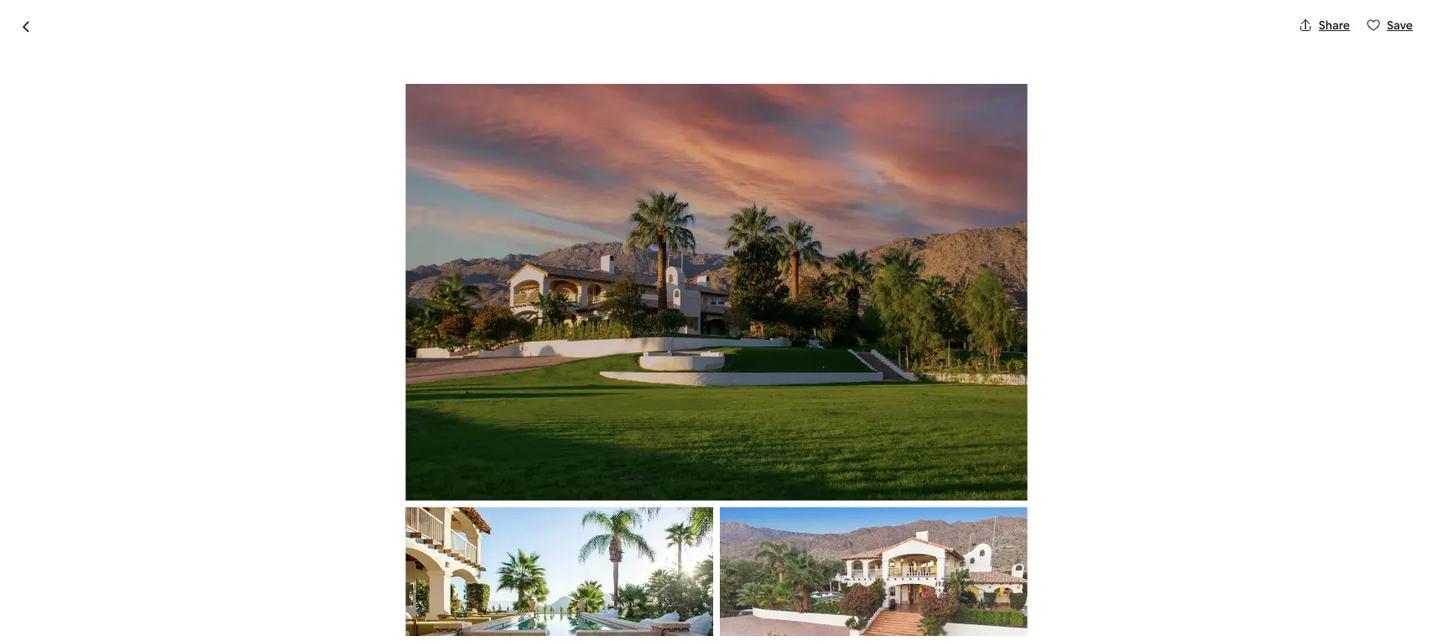 Task type: locate. For each thing, give the bounding box(es) containing it.
listing image 3 image
[[720, 508, 1028, 636], [720, 508, 1028, 636]]

kempa villa i 5-acre mt view retreat ft in ad mag image 4 image
[[959, 159, 1187, 323]]

share button
[[1292, 11, 1357, 39]]

mag
[[708, 86, 752, 114]]

· left the 11
[[399, 542, 402, 560]]

12/12/2023
[[905, 600, 964, 616]]

11
[[405, 542, 416, 560]]

save button
[[1361, 11, 1420, 39]]

0 horizontal spatial ·
[[399, 542, 402, 560]]

ad
[[671, 86, 703, 114]]

palm desert, california, united states button
[[368, 119, 575, 139]]

listing image 2 image
[[406, 508, 713, 636], [406, 508, 713, 636]]

·
[[399, 542, 402, 560], [453, 542, 456, 560]]

$3,060 night
[[894, 535, 990, 559]]

beds
[[419, 542, 450, 560]]

· left 9
[[453, 542, 456, 560]]

9
[[459, 542, 467, 560]]

i
[[372, 86, 377, 114]]

ft
[[625, 86, 644, 114]]

desert,
[[397, 122, 438, 137]]

5-
[[382, 86, 402, 114]]

dedicated
[[300, 609, 367, 626]]

night
[[958, 540, 990, 558]]

listing image 1 image
[[406, 84, 1028, 501], [406, 84, 1028, 501]]

learn more about the host, kempa. image
[[748, 514, 795, 561], [748, 514, 795, 561]]

1 · from the left
[[399, 542, 402, 560]]

dialog
[[0, 0, 1434, 636]]

kempa villa i 5-acre mt view retreat ft in ad mag image 2 image
[[724, 159, 952, 323]]

1 horizontal spatial ·
[[453, 542, 456, 560]]

dialog containing share
[[0, 0, 1434, 636]]



Task type: vqa. For each thing, say whether or not it's contained in the screenshot.
Dedicated workspace
yes



Task type: describe. For each thing, give the bounding box(es) containing it.
baths
[[470, 542, 504, 560]]

hosted
[[339, 513, 400, 537]]

entire
[[247, 513, 298, 537]]

villa
[[324, 86, 367, 114]]

kempa
[[247, 86, 319, 114]]

2 · from the left
[[453, 542, 456, 560]]

by kempa
[[404, 513, 491, 537]]

kempa villa i 5-acre mt view retreat ft in ad mag image 5 image
[[959, 330, 1187, 487]]

save
[[1387, 18, 1413, 33]]

united
[[500, 122, 537, 137]]

$3,060
[[894, 535, 954, 559]]

states
[[539, 122, 575, 137]]

share
[[1319, 18, 1351, 33]]

kempa villa i 5-acre mt view retreat ft in ad mag image 3 image
[[724, 330, 952, 487]]

view
[[488, 86, 539, 114]]

workspace
[[370, 609, 439, 626]]

kempa villa i 5-acre mt view retreat ft in ad mag palm desert, california, united states
[[247, 86, 752, 137]]

dedicated workspace
[[300, 609, 439, 626]]

kempa villa i 5-acre mt view retreat ft in ad mag image 1 image
[[247, 159, 717, 487]]

in
[[648, 86, 666, 114]]

villa
[[302, 513, 335, 537]]

acre
[[402, 86, 451, 114]]

retreat
[[544, 86, 621, 114]]

palm
[[368, 122, 395, 137]]

entire villa hosted by kempa · 11 beds · 9 baths
[[247, 513, 504, 560]]

Start your search search field
[[591, 13, 843, 54]]

mt
[[456, 86, 483, 114]]

california,
[[441, 122, 497, 137]]

12/17/2023
[[1040, 600, 1099, 616]]



